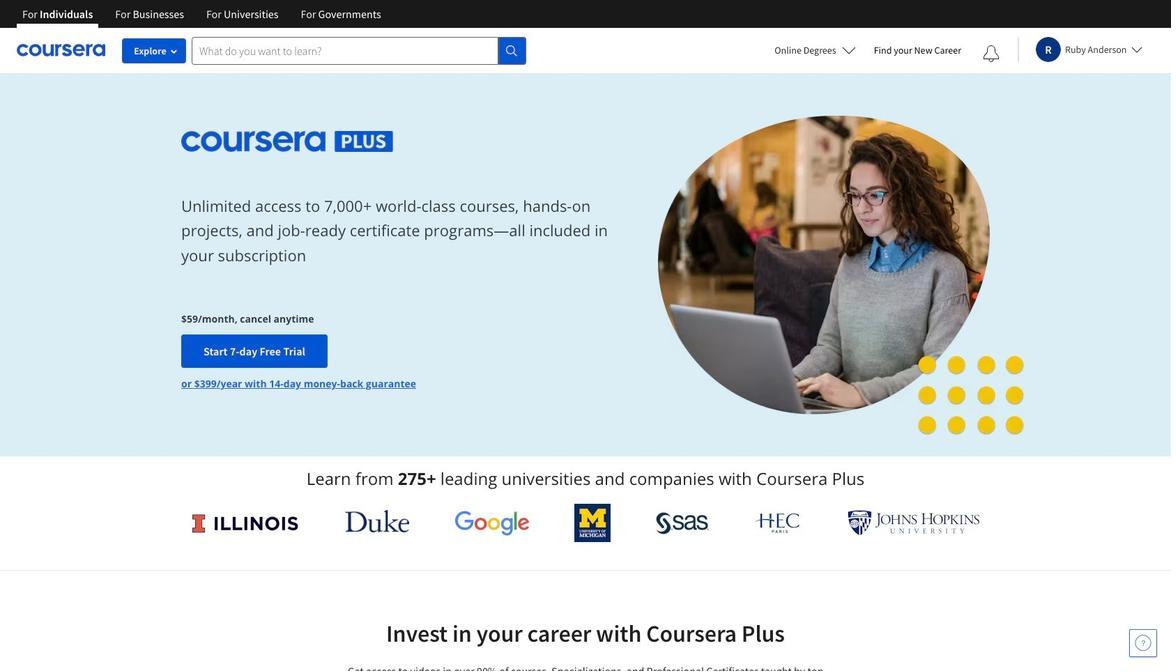 Task type: describe. For each thing, give the bounding box(es) containing it.
help center image
[[1135, 635, 1152, 652]]

duke university image
[[345, 510, 409, 533]]

coursera image
[[17, 39, 105, 62]]

university of michigan image
[[575, 504, 611, 542]]

coursera plus image
[[181, 131, 393, 152]]



Task type: locate. For each thing, give the bounding box(es) containing it.
None search field
[[192, 37, 526, 64]]

banner navigation
[[11, 0, 392, 28]]

sas image
[[656, 512, 709, 534]]

university of illinois at urbana-champaign image
[[191, 512, 300, 534]]

hec paris image
[[754, 509, 803, 537]]

johns hopkins university image
[[848, 510, 980, 536]]

google image
[[454, 510, 530, 536]]

What do you want to learn? text field
[[192, 37, 498, 64]]



Task type: vqa. For each thing, say whether or not it's contained in the screenshot.
BANNER NAVIGATION
yes



